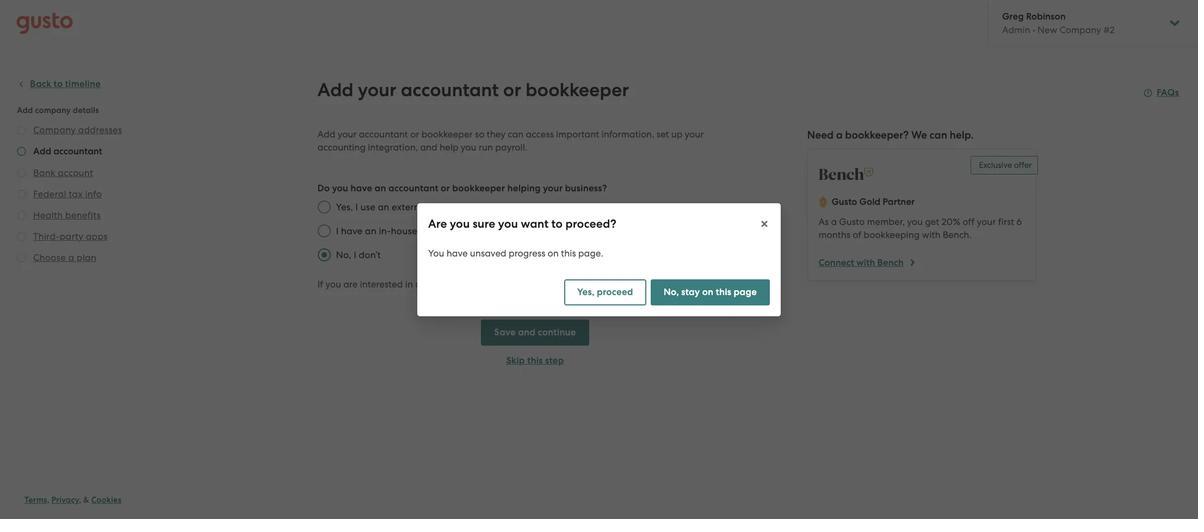 Task type: locate. For each thing, give the bounding box(es) containing it.
you
[[461, 142, 477, 153], [332, 183, 348, 194], [908, 217, 923, 228], [450, 217, 470, 231], [498, 217, 518, 231], [326, 279, 341, 290]]

a
[[837, 129, 843, 142], [832, 217, 837, 228]]

2 vertical spatial this
[[528, 356, 543, 367]]

1 horizontal spatial with
[[923, 230, 941, 241]]

1 vertical spatial add
[[318, 129, 336, 140]]

1 vertical spatial have
[[341, 226, 363, 237]]

external
[[392, 202, 428, 213]]

&
[[83, 496, 89, 506]]

bookkeeper up help
[[422, 129, 473, 140]]

add for add your accountant or bookkeeper so they can access important information, set up your accounting integration, and help you run payroll.
[[318, 129, 336, 140]]

0 vertical spatial with
[[923, 230, 941, 241]]

accountant up integration, at top
[[359, 129, 408, 140]]

yes, left use on the top left of the page
[[336, 202, 353, 213]]

0 vertical spatial bookkeeping
[[494, 202, 551, 213]]

or up the sure
[[482, 202, 491, 213]]

helping
[[508, 183, 541, 194]]

terms
[[25, 496, 47, 506]]

a for need
[[837, 129, 843, 142]]

this
[[561, 248, 576, 259], [716, 287, 732, 298], [528, 356, 543, 367]]

are you sure you want to proceed? dialog
[[418, 203, 781, 317]]

yes,
[[336, 202, 353, 213], [578, 287, 595, 298]]

faqs
[[1158, 87, 1180, 99]]

access
[[526, 129, 554, 140]]

check out our partner directory link
[[529, 279, 666, 291]]

bookkeeping up are you sure you want to proceed?
[[494, 202, 551, 213]]

they
[[487, 129, 506, 140]]

with
[[923, 230, 941, 241], [857, 258, 876, 269]]

1 vertical spatial i
[[336, 226, 339, 237]]

2 vertical spatial have
[[447, 248, 468, 259]]

bookkeeper
[[526, 79, 629, 101], [422, 129, 473, 140], [453, 183, 505, 194], [484, 226, 536, 237]]

bookkeeping inside as a gusto member, you get 20% off your first 6 months of bookkeeping with bench.
[[864, 230, 920, 241]]

on right progress
[[548, 248, 559, 259]]

have for i
[[341, 226, 363, 237]]

terms link
[[25, 496, 47, 506]]

, left &
[[79, 496, 81, 506]]

have
[[351, 183, 373, 194], [341, 226, 363, 237], [447, 248, 468, 259]]

1 vertical spatial on
[[703, 287, 714, 298]]

bookkeeper up important
[[526, 79, 629, 101]]

1 can from the left
[[508, 129, 524, 140]]

have up use on the top left of the page
[[351, 183, 373, 194]]

set
[[657, 129, 669, 140]]

0 vertical spatial accounting
[[318, 142, 366, 153]]

are you sure you want to proceed?
[[429, 217, 617, 231]]

0 horizontal spatial yes,
[[336, 202, 353, 213]]

accounting up 'do'
[[318, 142, 366, 153]]

accountant up you on the left top of page
[[420, 226, 470, 237]]

0 vertical spatial i
[[356, 202, 358, 213]]

on right stay
[[703, 287, 714, 298]]

this left page.
[[561, 248, 576, 259]]

an right use on the top left of the page
[[378, 202, 390, 213]]

an right contacting
[[464, 279, 475, 290]]

yes, right out
[[578, 287, 595, 298]]

1 vertical spatial bookkeeping
[[864, 230, 920, 241]]

step
[[546, 356, 564, 367]]

proceed
[[597, 287, 634, 298]]

.
[[666, 279, 668, 290]]

i
[[356, 202, 358, 213], [336, 226, 339, 237], [354, 250, 357, 261]]

bookkeeper up you have unsaved progress on this page. at the top of the page
[[484, 226, 536, 237]]

first
[[999, 217, 1015, 228]]

0 horizontal spatial no,
[[336, 250, 352, 261]]

a inside as a gusto member, you get 20% off your first 6 months of bookkeeping with bench.
[[832, 217, 837, 228]]

or up yes, i use an external accounting or bookkeeping service in the top left of the page
[[441, 183, 450, 194]]

2 , from the left
[[79, 496, 81, 506]]

I have an in-house accountant or bookkeeper radio
[[312, 219, 336, 243]]

accounting down do you have an accountant or bookkeeper helping your business?
[[430, 202, 480, 213]]

can right we
[[930, 129, 948, 142]]

partner
[[883, 197, 915, 208], [590, 279, 623, 291]]

no, left stay
[[664, 287, 680, 298]]

0 horizontal spatial bookkeeping
[[494, 202, 551, 213]]

or
[[504, 79, 522, 101], [411, 129, 420, 140], [441, 183, 450, 194], [482, 202, 491, 213], [472, 226, 482, 237]]

an inside if you are interested in contacting an accountant check out our partner directory .
[[464, 279, 475, 290]]

0 horizontal spatial accounting
[[318, 142, 366, 153]]

this inside button
[[528, 356, 543, 367]]

yes, i use an external accounting or bookkeeping service
[[336, 202, 584, 213]]

accounting
[[318, 142, 366, 153], [430, 202, 480, 213]]

and
[[420, 142, 438, 153], [518, 327, 536, 339]]

you down so
[[461, 142, 477, 153]]

1 add from the top
[[318, 79, 354, 101]]

you down yes, i use an external accounting or bookkeeping service in the top left of the page
[[450, 217, 470, 231]]

no, inside button
[[664, 287, 680, 298]]

account menu element
[[989, 0, 1183, 46]]

run
[[479, 142, 493, 153]]

a right the need
[[837, 129, 843, 142]]

can up 'payroll.'
[[508, 129, 524, 140]]

and left help
[[420, 142, 438, 153]]

gusto up of
[[840, 217, 865, 228]]

0 vertical spatial no,
[[336, 250, 352, 261]]

to
[[552, 217, 563, 231]]

your inside as a gusto member, you get 20% off your first 6 months of bookkeeping with bench.
[[978, 217, 997, 228]]

you left get
[[908, 217, 923, 228]]

offer
[[1015, 161, 1033, 170]]

1 horizontal spatial on
[[703, 287, 714, 298]]

important
[[556, 129, 600, 140]]

1 horizontal spatial ,
[[79, 496, 81, 506]]

help.
[[950, 129, 974, 142]]

this right skip
[[528, 356, 543, 367]]

need
[[808, 129, 834, 142]]

with down get
[[923, 230, 941, 241]]

or up they
[[504, 79, 522, 101]]

you right the if
[[326, 279, 341, 290]]

no, for no, i don't
[[336, 250, 352, 261]]

accountant
[[401, 79, 499, 101], [359, 129, 408, 140], [389, 183, 439, 194], [420, 226, 470, 237], [477, 279, 527, 290]]

accounting inside add your accountant or bookkeeper so they can access important information, set up your accounting integration, and help you run payroll.
[[318, 142, 366, 153]]

this inside button
[[716, 287, 732, 298]]

have right you on the left top of page
[[447, 248, 468, 259]]

i left use on the top left of the page
[[356, 202, 358, 213]]

0 vertical spatial a
[[837, 129, 843, 142]]

0 horizontal spatial can
[[508, 129, 524, 140]]

1 vertical spatial a
[[832, 217, 837, 228]]

a for as
[[832, 217, 837, 228]]

save and continue button
[[482, 320, 589, 346]]

0 vertical spatial gusto
[[832, 197, 858, 208]]

1 vertical spatial yes,
[[578, 287, 595, 298]]

1 horizontal spatial and
[[518, 327, 536, 339]]

1 , from the left
[[47, 496, 49, 506]]

0 vertical spatial this
[[561, 248, 576, 259]]

,
[[47, 496, 49, 506], [79, 496, 81, 506]]

are
[[344, 279, 358, 290]]

or up integration, at top
[[411, 129, 420, 140]]

bookkeeping
[[494, 202, 551, 213], [864, 230, 920, 241]]

no, left don't
[[336, 250, 352, 261]]

yes, inside button
[[578, 287, 595, 298]]

1 horizontal spatial partner
[[883, 197, 915, 208]]

our
[[573, 279, 588, 291]]

gusto right gold badge icon
[[832, 197, 858, 208]]

contacting
[[416, 279, 462, 290]]

1 horizontal spatial yes,
[[578, 287, 595, 298]]

add inside add your accountant or bookkeeper so they can access important information, set up your accounting integration, and help you run payroll.
[[318, 129, 336, 140]]

0 horizontal spatial with
[[857, 258, 876, 269]]

0 vertical spatial yes,
[[336, 202, 353, 213]]

yes, for yes, i use an external accounting or bookkeeping service
[[336, 202, 353, 213]]

1 vertical spatial with
[[857, 258, 876, 269]]

1 horizontal spatial no,
[[664, 287, 680, 298]]

add
[[318, 79, 354, 101], [318, 129, 336, 140]]

an left in-
[[365, 226, 377, 237]]

want
[[521, 217, 549, 231]]

0 vertical spatial add
[[318, 79, 354, 101]]

a right as
[[832, 217, 837, 228]]

connect
[[819, 258, 855, 269]]

1 horizontal spatial accounting
[[430, 202, 480, 213]]

1 vertical spatial no,
[[664, 287, 680, 298]]

i have an in-house accountant or bookkeeper
[[336, 226, 536, 237]]

bookkeeper up yes, i use an external accounting or bookkeeping service in the top left of the page
[[453, 183, 505, 194]]

information,
[[602, 129, 655, 140]]

this left page
[[716, 287, 732, 298]]

gusto
[[832, 197, 858, 208], [840, 217, 865, 228]]

sure
[[473, 217, 496, 231]]

0 vertical spatial and
[[420, 142, 438, 153]]

Yes, I use an external accounting or bookkeeping service radio
[[312, 195, 336, 219]]

with left bench
[[857, 258, 876, 269]]

0 horizontal spatial on
[[548, 248, 559, 259]]

gusto gold partner
[[832, 197, 915, 208]]

have inside are you sure you want to proceed? dialog
[[447, 248, 468, 259]]

add your accountant or bookkeeper
[[318, 79, 629, 101]]

bookkeeping down member,
[[864, 230, 920, 241]]

gold badge image
[[819, 196, 828, 209]]

1 horizontal spatial bookkeeping
[[864, 230, 920, 241]]

continue
[[538, 327, 576, 339]]

0 horizontal spatial partner
[[590, 279, 623, 291]]

off
[[963, 217, 975, 228]]

on
[[548, 248, 559, 259], [703, 287, 714, 298]]

check
[[529, 279, 554, 291]]

0 horizontal spatial this
[[528, 356, 543, 367]]

, left privacy link
[[47, 496, 49, 506]]

gusto inside as a gusto member, you get 20% off your first 6 months of bookkeeping with bench.
[[840, 217, 865, 228]]

terms , privacy , & cookies
[[25, 496, 122, 506]]

you inside if you are interested in contacting an accountant check out our partner directory .
[[326, 279, 341, 290]]

2 add from the top
[[318, 129, 336, 140]]

i down yes, i use an external accounting or bookkeeping service radio
[[336, 226, 339, 237]]

20%
[[942, 217, 961, 228]]

2 vertical spatial i
[[354, 250, 357, 261]]

have for you
[[447, 248, 468, 259]]

no, stay on this page
[[664, 287, 757, 298]]

an
[[375, 183, 386, 194], [378, 202, 390, 213], [365, 226, 377, 237], [464, 279, 475, 290]]

1 horizontal spatial this
[[561, 248, 576, 259]]

if
[[318, 279, 323, 290]]

1 vertical spatial gusto
[[840, 217, 865, 228]]

we
[[912, 129, 928, 142]]

1 vertical spatial this
[[716, 287, 732, 298]]

have up no, i don't
[[341, 226, 363, 237]]

1 horizontal spatial can
[[930, 129, 948, 142]]

2 horizontal spatial this
[[716, 287, 732, 298]]

an up use on the top left of the page
[[375, 183, 386, 194]]

0 horizontal spatial ,
[[47, 496, 49, 506]]

1 vertical spatial and
[[518, 327, 536, 339]]

accountant down unsaved
[[477, 279, 527, 290]]

0 vertical spatial on
[[548, 248, 559, 259]]

and right save
[[518, 327, 536, 339]]

you inside add your accountant or bookkeeper so they can access important information, set up your accounting integration, and help you run payroll.
[[461, 142, 477, 153]]

i left don't
[[354, 250, 357, 261]]

you
[[429, 248, 445, 259]]

can
[[508, 129, 524, 140], [930, 129, 948, 142]]

and inside button
[[518, 327, 536, 339]]

cookies
[[91, 496, 122, 506]]

0 horizontal spatial and
[[420, 142, 438, 153]]



Task type: vqa. For each thing, say whether or not it's contained in the screenshot.
Terms link
yes



Task type: describe. For each thing, give the bounding box(es) containing it.
you have unsaved progress on this page.
[[429, 248, 604, 259]]

accountant up external
[[389, 183, 439, 194]]

you right the sure
[[498, 217, 518, 231]]

skip this step button
[[482, 355, 589, 368]]

exclusive
[[980, 161, 1013, 170]]

connect with bench
[[819, 258, 904, 269]]

accountant up so
[[401, 79, 499, 101]]

you right 'do'
[[332, 183, 348, 194]]

on inside no, stay on this page button
[[703, 287, 714, 298]]

no, stay on this page button
[[651, 280, 770, 306]]

save and continue
[[495, 327, 576, 339]]

as a gusto member, you get 20% off your first 6 months of bookkeeping with bench.
[[819, 217, 1023, 241]]

privacy link
[[51, 496, 79, 506]]

can inside add your accountant or bookkeeper so they can access important information, set up your accounting integration, and help you run payroll.
[[508, 129, 524, 140]]

progress
[[509, 248, 546, 259]]

proceed?
[[566, 217, 617, 231]]

interested
[[360, 279, 403, 290]]

bench
[[878, 258, 904, 269]]

as
[[819, 217, 829, 228]]

page
[[734, 287, 757, 298]]

in-
[[379, 226, 391, 237]]

6
[[1017, 217, 1023, 228]]

you inside as a gusto member, you get 20% off your first 6 months of bookkeeping with bench.
[[908, 217, 923, 228]]

cookies button
[[91, 494, 122, 507]]

2 can from the left
[[930, 129, 948, 142]]

home image
[[16, 12, 73, 34]]

house
[[391, 226, 417, 237]]

0 vertical spatial have
[[351, 183, 373, 194]]

bookkeeper inside add your accountant or bookkeeper so they can access important information, set up your accounting integration, and help you run payroll.
[[422, 129, 473, 140]]

no, i don't
[[336, 250, 381, 261]]

up
[[672, 129, 683, 140]]

yes, proceed button
[[565, 280, 647, 306]]

no, for no, stay on this page
[[664, 287, 680, 298]]

exclusive offer
[[980, 161, 1033, 170]]

bookkeeper?
[[846, 129, 909, 142]]

don't
[[359, 250, 381, 261]]

save
[[495, 327, 516, 339]]

business?
[[565, 183, 608, 194]]

payroll.
[[496, 142, 528, 153]]

skip this step
[[507, 356, 564, 367]]

or inside add your accountant or bookkeeper so they can access important information, set up your accounting integration, and help you run payroll.
[[411, 129, 420, 140]]

with inside as a gusto member, you get 20% off your first 6 months of bookkeeping with bench.
[[923, 230, 941, 241]]

so
[[475, 129, 485, 140]]

out
[[556, 279, 571, 291]]

unsaved
[[470, 248, 507, 259]]

service
[[553, 202, 584, 213]]

are
[[429, 217, 447, 231]]

i for no,
[[354, 250, 357, 261]]

yes, for yes, proceed
[[578, 287, 595, 298]]

1 vertical spatial accounting
[[430, 202, 480, 213]]

No, I don't radio
[[312, 243, 336, 267]]

do
[[318, 183, 330, 194]]

months
[[819, 230, 851, 241]]

page.
[[579, 248, 604, 259]]

i for yes,
[[356, 202, 358, 213]]

need a bookkeeper? we can help.
[[808, 129, 974, 142]]

get
[[926, 217, 940, 228]]

accountant inside if you are interested in contacting an accountant check out our partner directory .
[[477, 279, 527, 290]]

stay
[[682, 287, 700, 298]]

and inside add your accountant or bookkeeper so they can access important information, set up your accounting integration, and help you run payroll.
[[420, 142, 438, 153]]

0 vertical spatial partner
[[883, 197, 915, 208]]

privacy
[[51, 496, 79, 506]]

if you are interested in contacting an accountant check out our partner directory .
[[318, 279, 668, 291]]

member,
[[868, 217, 906, 228]]

gold
[[860, 197, 881, 208]]

or up unsaved
[[472, 226, 482, 237]]

in
[[405, 279, 413, 290]]

do you have an accountant or bookkeeper helping your business?
[[318, 183, 608, 194]]

add your accountant or bookkeeper so they can access important information, set up your accounting integration, and help you run payroll.
[[318, 129, 704, 153]]

yes, proceed
[[578, 287, 634, 298]]

add for add your accountant or bookkeeper
[[318, 79, 354, 101]]

help
[[440, 142, 459, 153]]

accountant inside add your accountant or bookkeeper so they can access important information, set up your accounting integration, and help you run payroll.
[[359, 129, 408, 140]]

skip
[[507, 356, 525, 367]]

of
[[853, 230, 862, 241]]

bench.
[[943, 230, 972, 241]]

use
[[361, 202, 376, 213]]

directory
[[625, 279, 666, 291]]

integration,
[[368, 142, 418, 153]]

1 vertical spatial partner
[[590, 279, 623, 291]]

faqs button
[[1144, 87, 1180, 100]]



